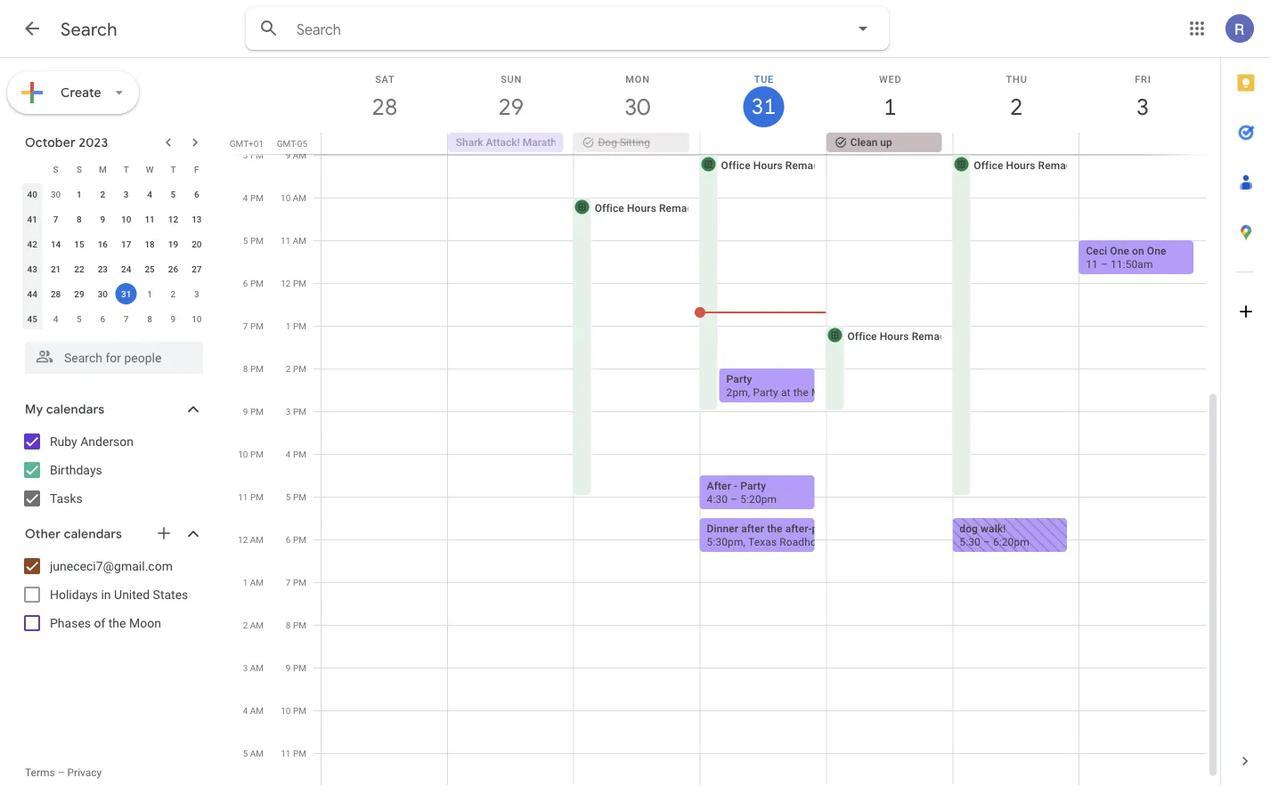Task type: locate. For each thing, give the bounding box(es) containing it.
12 down 11 am
[[281, 278, 291, 289]]

1 horizontal spatial s
[[77, 164, 82, 175]]

7 left november 8 element
[[124, 313, 129, 324]]

12 element
[[162, 208, 184, 230]]

holidays
[[50, 587, 98, 602]]

4 pm down 2 pm
[[286, 449, 306, 460]]

2 up 3 am
[[243, 620, 248, 631]]

7 right "41"
[[53, 214, 58, 224]]

thu 2
[[1006, 73, 1027, 122]]

am for 2 am
[[250, 620, 264, 631]]

terms – privacy
[[25, 767, 102, 779]]

0 vertical spatial 7 pm
[[243, 321, 264, 331]]

dog
[[959, 522, 978, 535]]

am for 12 am
[[250, 534, 264, 545]]

birthdays
[[50, 463, 102, 477]]

dinner
[[707, 522, 738, 535]]

1 vertical spatial 12
[[281, 278, 291, 289]]

9 am
[[286, 150, 306, 160]]

9
[[286, 150, 291, 160], [100, 214, 105, 224], [171, 313, 176, 324], [243, 406, 248, 417], [286, 663, 291, 673]]

7 pm right 1 am
[[286, 577, 306, 588]]

t
[[123, 164, 129, 175], [170, 164, 176, 175]]

the inside other calendars list
[[108, 616, 126, 631]]

1 horizontal spatial 10 pm
[[281, 705, 306, 716]]

1 horizontal spatial 12
[[238, 534, 248, 545]]

10 pm
[[238, 449, 264, 460], [281, 705, 306, 716]]

t right m
[[123, 164, 129, 175]]

terms link
[[25, 767, 55, 779]]

6 right 12 am
[[286, 534, 291, 545]]

tue 31
[[750, 73, 775, 121]]

3 down "fri"
[[1135, 92, 1148, 122]]

0 vertical spatial calendars
[[46, 402, 104, 418]]

3 up 10 element
[[124, 189, 129, 199]]

gmt-05
[[277, 138, 307, 149]]

1 horizontal spatial 30
[[98, 289, 108, 299]]

1 vertical spatial 8 pm
[[286, 620, 306, 631]]

cell down 28 link
[[322, 133, 448, 154]]

23 element
[[92, 258, 113, 280]]

4 cell from the left
[[1079, 133, 1205, 154]]

0 horizontal spatial 29
[[74, 289, 84, 299]]

am down 05
[[293, 150, 306, 160]]

1 down 12 pm
[[286, 321, 291, 331]]

22
[[74, 264, 84, 274]]

w
[[146, 164, 154, 175]]

14
[[51, 239, 61, 249]]

1 vertical spatial ,
[[743, 536, 745, 548]]

add other calendars image
[[155, 525, 173, 542]]

28 right 44
[[51, 289, 61, 299]]

row group
[[20, 182, 208, 331]]

calendars for my calendars
[[46, 402, 104, 418]]

1 vertical spatial 29
[[74, 289, 84, 299]]

0 vertical spatial 31
[[750, 93, 775, 121]]

10 pm up 12 am
[[238, 449, 264, 460]]

1 vertical spatial 28
[[51, 289, 61, 299]]

1 vertical spatial 30
[[51, 189, 61, 199]]

my calendars button
[[4, 395, 221, 424]]

28 link
[[364, 86, 405, 127]]

17
[[121, 239, 131, 249]]

3 down 2 pm
[[286, 406, 291, 417]]

29 inside grid
[[497, 92, 523, 122]]

ruby anderson
[[50, 434, 134, 449]]

other calendars list
[[4, 552, 221, 638]]

6 pm right 12 am
[[286, 534, 306, 545]]

s left m
[[77, 164, 82, 175]]

1 cell from the left
[[322, 133, 448, 154]]

7 inside november 7 'element'
[[124, 313, 129, 324]]

row containing 41
[[20, 207, 208, 232]]

0 vertical spatial 6 pm
[[243, 278, 264, 289]]

moon
[[129, 616, 161, 631]]

am for 11 am
[[293, 235, 306, 246]]

1 vertical spatial 11 pm
[[281, 748, 306, 759]]

1 horizontal spatial 31
[[750, 93, 775, 121]]

45
[[27, 313, 37, 324]]

3 pm down gmt+01
[[243, 150, 264, 160]]

11 right 10 element
[[145, 214, 155, 224]]

am up 2 am
[[250, 577, 264, 588]]

44
[[27, 289, 37, 299]]

10 up 12 am
[[238, 449, 248, 460]]

8 pm right 2 am
[[286, 620, 306, 631]]

t right w
[[170, 164, 176, 175]]

0 horizontal spatial 5 pm
[[243, 235, 264, 246]]

sun 29
[[497, 73, 523, 122]]

phases
[[50, 616, 91, 631]]

10 pm right 4 am
[[281, 705, 306, 716]]

october 2023 grid
[[17, 157, 208, 331]]

0 vertical spatial 3 pm
[[243, 150, 264, 160]]

1 horizontal spatial one
[[1147, 244, 1166, 257]]

1 horizontal spatial ,
[[748, 386, 750, 399]]

in
[[101, 587, 111, 602]]

18 element
[[139, 233, 160, 255]]

november 7 element
[[116, 308, 137, 330]]

7
[[53, 214, 58, 224], [124, 313, 129, 324], [243, 321, 248, 331], [286, 577, 291, 588]]

10 right november 9 element
[[192, 313, 202, 324]]

1 vertical spatial calendars
[[64, 526, 122, 542]]

am down 1 am
[[250, 620, 264, 631]]

12 right '11' 'element'
[[168, 214, 178, 224]]

f
[[194, 164, 199, 175]]

2 vertical spatial 30
[[98, 289, 108, 299]]

after-
[[785, 522, 812, 535]]

1 right 31, today element
[[147, 289, 152, 299]]

0 horizontal spatial 30
[[51, 189, 61, 199]]

6 pm
[[243, 278, 264, 289], [286, 534, 306, 545]]

0 horizontal spatial 28
[[51, 289, 61, 299]]

clean up button
[[826, 133, 942, 152]]

tab list
[[1221, 58, 1270, 737]]

september 30 element
[[45, 183, 66, 205]]

marathon
[[523, 136, 569, 149]]

12 up 1 am
[[238, 534, 248, 545]]

0 horizontal spatial 8 pm
[[243, 363, 264, 374]]

0 vertical spatial 30
[[623, 92, 649, 122]]

1 horizontal spatial 3 pm
[[286, 406, 306, 417]]

– inside after - party 4:30 – 5:20pm
[[730, 493, 738, 505]]

1 down wed
[[883, 92, 895, 122]]

1 horizontal spatial 28
[[371, 92, 396, 122]]

0 vertical spatial 12
[[168, 214, 178, 224]]

2 down 1 pm
[[286, 363, 291, 374]]

4 pm left 10 am
[[243, 192, 264, 203]]

5 pm
[[243, 235, 264, 246], [286, 492, 306, 502]]

5:30
[[959, 536, 980, 548]]

12 for 12 pm
[[281, 278, 291, 289]]

11 pm up 12 am
[[238, 492, 264, 502]]

19
[[168, 239, 178, 249]]

28 inside grid
[[371, 92, 396, 122]]

0 horizontal spatial ,
[[743, 536, 745, 548]]

am up 12 pm
[[293, 235, 306, 246]]

29 element
[[69, 283, 90, 305]]

2 one from the left
[[1147, 244, 1166, 257]]

1 inside wed 1
[[883, 92, 895, 122]]

8 pm
[[243, 363, 264, 374], [286, 620, 306, 631]]

4 pm
[[243, 192, 264, 203], [286, 449, 306, 460]]

cell down the 2 link
[[953, 133, 1079, 154]]

row containing s
[[20, 157, 208, 182]]

one up "11:50am" at the right top of page
[[1110, 244, 1129, 257]]

30 right '29' element
[[98, 289, 108, 299]]

– down walk!
[[983, 536, 990, 548]]

row inside grid
[[313, 133, 1220, 154]]

10 up 11 am
[[281, 192, 291, 203]]

grid
[[228, 58, 1220, 786]]

1 vertical spatial 6 pm
[[286, 534, 306, 545]]

0 horizontal spatial the
[[108, 616, 126, 631]]

12 for 12
[[168, 214, 178, 224]]

party up 2pm ,
[[726, 373, 752, 385]]

calendars
[[46, 402, 104, 418], [64, 526, 122, 542]]

29 right "28" element
[[74, 289, 84, 299]]

21 element
[[45, 258, 66, 280]]

16 element
[[92, 233, 113, 255]]

am up 1 am
[[250, 534, 264, 545]]

am for 10 am
[[293, 192, 306, 203]]

calendars inside 'dropdown button'
[[64, 526, 122, 542]]

24
[[121, 264, 131, 274]]

calendars up junececi7@gmail.com
[[64, 526, 122, 542]]

3
[[1135, 92, 1148, 122], [243, 150, 248, 160], [124, 189, 129, 199], [194, 289, 199, 299], [286, 406, 291, 417], [243, 663, 248, 673]]

6 left 12 pm
[[243, 278, 248, 289]]

1 vertical spatial 4 pm
[[286, 449, 306, 460]]

5:30pm
[[707, 536, 743, 548]]

8 pm left 2 pm
[[243, 363, 264, 374]]

row group containing 40
[[20, 182, 208, 331]]

2 down thu
[[1009, 92, 1022, 122]]

gmt+01
[[230, 138, 264, 149]]

31 down 'tue'
[[750, 93, 775, 121]]

cell down 3 link
[[1079, 133, 1205, 154]]

1 vertical spatial the
[[108, 616, 126, 631]]

cell
[[322, 133, 448, 154], [700, 133, 826, 154], [953, 133, 1079, 154], [1079, 133, 1205, 154]]

2 for november 2 element
[[171, 289, 176, 299]]

12 inside 12 element
[[168, 214, 178, 224]]

7 pm left 1 pm
[[243, 321, 264, 331]]

0 vertical spatial the
[[767, 522, 782, 535]]

2023
[[79, 134, 108, 151]]

party
[[726, 373, 752, 385], [740, 480, 766, 492]]

fri
[[1135, 73, 1151, 85]]

1 horizontal spatial 7 pm
[[286, 577, 306, 588]]

row
[[313, 133, 1220, 154], [20, 157, 208, 182], [20, 182, 208, 207], [20, 207, 208, 232], [20, 232, 208, 256], [20, 256, 208, 281], [20, 281, 208, 306], [20, 306, 208, 331]]

row containing shark attack! marathon
[[313, 133, 1220, 154]]

12
[[168, 214, 178, 224], [281, 278, 291, 289], [238, 534, 248, 545]]

calendars inside dropdown button
[[46, 402, 104, 418]]

Search text field
[[297, 20, 802, 39]]

1 horizontal spatial t
[[170, 164, 176, 175]]

0 horizontal spatial 9 pm
[[243, 406, 264, 417]]

s
[[53, 164, 58, 175], [77, 164, 82, 175]]

1 vertical spatial 3 pm
[[286, 406, 306, 417]]

12 pm
[[281, 278, 306, 289]]

november 5 element
[[69, 308, 90, 330]]

s up the september 30 element
[[53, 164, 58, 175]]

15 element
[[69, 233, 90, 255]]

2 vertical spatial 12
[[238, 534, 248, 545]]

0 vertical spatial 11 pm
[[238, 492, 264, 502]]

party up 5:20pm
[[740, 480, 766, 492]]

– down ceci in the top of the page
[[1101, 258, 1108, 270]]

1 inside "element"
[[147, 289, 152, 299]]

november 1 element
[[139, 283, 160, 305]]

1 for 1 am
[[243, 577, 248, 588]]

31 right 30 element
[[121, 289, 131, 299]]

1 down 12 am
[[243, 577, 248, 588]]

7 pm
[[243, 321, 264, 331], [286, 577, 306, 588]]

2 horizontal spatial 12
[[281, 278, 291, 289]]

2 horizontal spatial 30
[[623, 92, 649, 122]]

4 up the 5 am
[[243, 705, 248, 716]]

5
[[171, 189, 176, 199], [243, 235, 248, 246], [77, 313, 82, 324], [286, 492, 291, 502], [243, 748, 248, 759]]

0 vertical spatial 29
[[497, 92, 523, 122]]

dog sitting
[[598, 136, 650, 149]]

4 down 2 pm
[[286, 449, 291, 460]]

11 pm right the 5 am
[[281, 748, 306, 759]]

0 vertical spatial party
[[726, 373, 752, 385]]

5 am
[[243, 748, 264, 759]]

05
[[297, 138, 307, 149]]

3 pm down 2 pm
[[286, 406, 306, 417]]

0 horizontal spatial t
[[123, 164, 129, 175]]

1 vertical spatial 9 pm
[[286, 663, 306, 673]]

7 right 1 am
[[286, 577, 291, 588]]

1 horizontal spatial 4 pm
[[286, 449, 306, 460]]

office
[[721, 159, 751, 171], [974, 159, 1003, 171], [595, 202, 624, 214], [847, 330, 877, 342]]

dog
[[598, 136, 617, 149]]

21
[[51, 264, 61, 274]]

16
[[98, 239, 108, 249]]

1 horizontal spatial 11 pm
[[281, 748, 306, 759]]

30 right "40"
[[51, 189, 61, 199]]

28 down sat
[[371, 92, 396, 122]]

0 horizontal spatial 31
[[121, 289, 131, 299]]

am up the 5 am
[[250, 705, 264, 716]]

am down 4 am
[[250, 748, 264, 759]]

,
[[748, 386, 750, 399], [743, 536, 745, 548]]

0 horizontal spatial one
[[1110, 244, 1129, 257]]

1 horizontal spatial the
[[767, 522, 782, 535]]

11 down ceci in the top of the page
[[1086, 258, 1098, 270]]

11
[[145, 214, 155, 224], [281, 235, 291, 246], [1086, 258, 1098, 270], [238, 492, 248, 502], [281, 748, 291, 759]]

1 horizontal spatial 29
[[497, 92, 523, 122]]

18
[[145, 239, 155, 249]]

my
[[25, 402, 43, 418]]

6 pm left 12 pm
[[243, 278, 264, 289]]

1 for 1 pm
[[286, 321, 291, 331]]

party
[[812, 522, 837, 535]]

cell down 31 link
[[700, 133, 826, 154]]

calendars for other calendars
[[64, 526, 122, 542]]

30 down 'mon'
[[623, 92, 649, 122]]

3 up 4 am
[[243, 663, 248, 673]]

1 vertical spatial 10 pm
[[281, 705, 306, 716]]

1 vertical spatial 31
[[121, 289, 131, 299]]

am down the 9 am
[[293, 192, 306, 203]]

2 right november 1 "element"
[[171, 289, 176, 299]]

the up 'texas' at the right bottom
[[767, 522, 782, 535]]

the inside dinner after the after-party 5:30pm , texas roadhouse
[[767, 522, 782, 535]]

0 vertical spatial 4 pm
[[243, 192, 264, 203]]

1 horizontal spatial 5 pm
[[286, 492, 306, 502]]

2pm
[[726, 386, 748, 399]]

the right of
[[108, 616, 126, 631]]

0 horizontal spatial s
[[53, 164, 58, 175]]

dog walk! 5:30 – 6:20pm
[[959, 522, 1029, 548]]

after
[[741, 522, 764, 535]]

dinner after the after-party 5:30pm , texas roadhouse
[[707, 522, 837, 548]]

11 right the 5 am
[[281, 748, 291, 759]]

11 pm
[[238, 492, 264, 502], [281, 748, 306, 759]]

0 horizontal spatial 11 pm
[[238, 492, 264, 502]]

4
[[147, 189, 152, 199], [243, 192, 248, 203], [53, 313, 58, 324], [286, 449, 291, 460], [243, 705, 248, 716]]

10 am
[[281, 192, 306, 203]]

1 right the september 30 element
[[77, 189, 82, 199]]

november 10 element
[[186, 308, 207, 330]]

– down -
[[730, 493, 738, 505]]

0 horizontal spatial 12
[[168, 214, 178, 224]]

the
[[767, 522, 782, 535], [108, 616, 126, 631]]

0 vertical spatial 8 pm
[[243, 363, 264, 374]]

one right "on"
[[1147, 244, 1166, 257]]

roadhouse
[[780, 536, 834, 548]]

4 am
[[243, 705, 264, 716]]

0 vertical spatial 10 pm
[[238, 449, 264, 460]]

None search field
[[246, 7, 889, 50], [0, 335, 221, 374], [246, 7, 889, 50]]

row group inside october 2023 'grid'
[[20, 182, 208, 331]]

1 vertical spatial 7 pm
[[286, 577, 306, 588]]

1 vertical spatial 5 pm
[[286, 492, 306, 502]]

10 left '11' 'element'
[[121, 214, 131, 224]]

28 inside october 2023 'grid'
[[51, 289, 61, 299]]

am up 4 am
[[250, 663, 264, 673]]

row containing 40
[[20, 182, 208, 207]]

41
[[27, 214, 37, 224]]

1 vertical spatial party
[[740, 480, 766, 492]]

calendars up 'ruby'
[[46, 402, 104, 418]]

11 inside ceci one on one 11 – 11:50am
[[1086, 258, 1098, 270]]

november 3 element
[[186, 283, 207, 305]]

9 pm
[[243, 406, 264, 417], [286, 663, 306, 673]]

1 horizontal spatial 8 pm
[[286, 620, 306, 631]]

privacy
[[67, 767, 102, 779]]

4 left november 5 element
[[53, 313, 58, 324]]

29 down sun
[[497, 92, 523, 122]]

11:50am
[[1111, 258, 1153, 270]]

row containing 44
[[20, 281, 208, 306]]

0 vertical spatial 28
[[371, 92, 396, 122]]

thu
[[1006, 73, 1027, 85]]

– inside dog walk! 5:30 – 6:20pm
[[983, 536, 990, 548]]



Task type: describe. For each thing, give the bounding box(es) containing it.
0 horizontal spatial 10 pm
[[238, 449, 264, 460]]

create
[[61, 85, 101, 101]]

11 up 12 am
[[238, 492, 248, 502]]

3 link
[[1122, 86, 1163, 127]]

14 element
[[45, 233, 66, 255]]

search heading
[[61, 18, 117, 41]]

shark attack! marathon button
[[448, 133, 569, 152]]

0 horizontal spatial 4 pm
[[243, 192, 264, 203]]

20
[[192, 239, 202, 249]]

20 element
[[186, 233, 207, 255]]

walk!
[[981, 522, 1006, 535]]

1 horizontal spatial 9 pm
[[286, 663, 306, 673]]

8 up 15 element at the left of the page
[[77, 214, 82, 224]]

search options image
[[845, 11, 881, 46]]

other calendars
[[25, 526, 122, 542]]

2pm ,
[[726, 386, 753, 399]]

4 up '11' 'element'
[[147, 189, 152, 199]]

mon 30
[[623, 73, 650, 122]]

after
[[707, 480, 731, 492]]

2 s from the left
[[77, 164, 82, 175]]

my calendars list
[[4, 427, 221, 513]]

states
[[153, 587, 188, 602]]

row containing 45
[[20, 306, 208, 331]]

am for 5 am
[[250, 748, 264, 759]]

29 inside "row"
[[74, 289, 84, 299]]

1 am
[[243, 577, 264, 588]]

november 8 element
[[139, 308, 160, 330]]

anderson
[[80, 434, 134, 449]]

2 link
[[996, 86, 1037, 127]]

1 s from the left
[[53, 164, 58, 175]]

of
[[94, 616, 105, 631]]

31 cell
[[114, 281, 138, 306]]

6 up 13 element
[[194, 189, 199, 199]]

0 horizontal spatial 7 pm
[[243, 321, 264, 331]]

31 inside grid
[[750, 93, 775, 121]]

10 right 4 am
[[281, 705, 291, 716]]

31 link
[[743, 86, 784, 127]]

2 pm
[[286, 363, 306, 374]]

25 element
[[139, 258, 160, 280]]

2 for 2 pm
[[286, 363, 291, 374]]

0 horizontal spatial 3 pm
[[243, 150, 264, 160]]

2 inside 'thu 2'
[[1009, 92, 1022, 122]]

up
[[880, 136, 892, 149]]

12 am
[[238, 534, 264, 545]]

26 element
[[162, 258, 184, 280]]

mon
[[626, 73, 650, 85]]

fri 3
[[1135, 73, 1151, 122]]

sitting
[[620, 136, 650, 149]]

11 inside 'element'
[[145, 214, 155, 224]]

8 right 2 am
[[286, 620, 291, 631]]

10 element
[[116, 208, 137, 230]]

19 element
[[162, 233, 184, 255]]

gmt-
[[277, 138, 297, 149]]

6 left november 7 'element'
[[100, 313, 105, 324]]

1 pm
[[286, 321, 306, 331]]

31 inside cell
[[121, 289, 131, 299]]

my calendars
[[25, 402, 104, 418]]

42
[[27, 239, 37, 249]]

go back image
[[21, 18, 43, 39]]

17 element
[[116, 233, 137, 255]]

29 link
[[491, 86, 532, 127]]

sat
[[375, 73, 395, 85]]

– right terms link
[[58, 767, 65, 779]]

8 right november 7 'element'
[[147, 313, 152, 324]]

24 element
[[116, 258, 137, 280]]

22 element
[[69, 258, 90, 280]]

40
[[27, 189, 37, 199]]

12 for 12 am
[[238, 534, 248, 545]]

30 element
[[92, 283, 113, 305]]

1 link
[[870, 86, 911, 127]]

am for 3 am
[[250, 663, 264, 673]]

shark attack! marathon
[[456, 136, 569, 149]]

november 4 element
[[45, 308, 66, 330]]

november 6 element
[[92, 308, 113, 330]]

am for 4 am
[[250, 705, 264, 716]]

wed 1
[[879, 73, 902, 122]]

shark
[[456, 136, 483, 149]]

-
[[734, 480, 738, 492]]

clean up
[[850, 136, 892, 149]]

holidays in united states
[[50, 587, 188, 602]]

– inside ceci one on one 11 – 11:50am
[[1101, 258, 1108, 270]]

attack!
[[486, 136, 520, 149]]

2 for 2 am
[[243, 620, 248, 631]]

3 am
[[243, 663, 264, 673]]

2 down m
[[100, 189, 105, 199]]

tasks
[[50, 491, 83, 506]]

0 vertical spatial 5 pm
[[243, 235, 264, 246]]

3 right november 2 element
[[194, 289, 199, 299]]

26
[[168, 264, 178, 274]]

6:20pm
[[993, 536, 1029, 548]]

sat 28
[[371, 73, 396, 122]]

7 right november 10 element at the top of the page
[[243, 321, 248, 331]]

dog sitting button
[[574, 133, 689, 152]]

27
[[192, 264, 202, 274]]

1 for november 1 "element"
[[147, 289, 152, 299]]

1 t from the left
[[123, 164, 129, 175]]

november 9 element
[[162, 308, 184, 330]]

3 down gmt+01
[[243, 150, 248, 160]]

43
[[27, 264, 37, 274]]

tue
[[754, 73, 774, 85]]

junececi7@gmail.com
[[50, 559, 173, 574]]

the for after
[[767, 522, 782, 535]]

30 link
[[617, 86, 658, 127]]

2 cell from the left
[[700, 133, 826, 154]]

sun
[[501, 73, 522, 85]]

terms
[[25, 767, 55, 779]]

after - party 4:30 – 5:20pm
[[707, 480, 777, 505]]

30 inside "mon 30"
[[623, 92, 649, 122]]

wed
[[879, 73, 902, 85]]

united
[[114, 587, 150, 602]]

grid containing 28
[[228, 58, 1220, 786]]

11 element
[[139, 208, 160, 230]]

4 left 10 am
[[243, 192, 248, 203]]

8 left 2 pm
[[243, 363, 248, 374]]

15
[[74, 239, 84, 249]]

0 vertical spatial ,
[[748, 386, 750, 399]]

m
[[99, 164, 107, 175]]

row containing 43
[[20, 256, 208, 281]]

october 2023
[[25, 134, 108, 151]]

, inside dinner after the after-party 5:30pm , texas roadhouse
[[743, 536, 745, 548]]

30 for the september 30 element
[[51, 189, 61, 199]]

13
[[192, 214, 202, 224]]

row containing 42
[[20, 232, 208, 256]]

none search field the search for people
[[0, 335, 221, 374]]

11 am
[[281, 235, 306, 246]]

3 cell from the left
[[953, 133, 1079, 154]]

13 element
[[186, 208, 207, 230]]

25
[[145, 264, 155, 274]]

clean
[[850, 136, 878, 149]]

0 horizontal spatial 6 pm
[[243, 278, 264, 289]]

27 element
[[186, 258, 207, 280]]

create button
[[7, 71, 139, 114]]

30 for 30 element
[[98, 289, 108, 299]]

Search for people text field
[[36, 342, 192, 374]]

am for 1 am
[[250, 577, 264, 588]]

1 horizontal spatial 6 pm
[[286, 534, 306, 545]]

texas
[[748, 536, 777, 548]]

search image
[[251, 11, 287, 46]]

31, today element
[[116, 283, 137, 305]]

23
[[98, 264, 108, 274]]

28 element
[[45, 283, 66, 305]]

the for of
[[108, 616, 126, 631]]

october
[[25, 134, 76, 151]]

3 inside fri 3
[[1135, 92, 1148, 122]]

am for 9 am
[[293, 150, 306, 160]]

0 vertical spatial 9 pm
[[243, 406, 264, 417]]

1 one from the left
[[1110, 244, 1129, 257]]

ceci one on one 11 – 11:50am
[[1086, 244, 1166, 270]]

party inside after - party 4:30 – 5:20pm
[[740, 480, 766, 492]]

november 2 element
[[162, 283, 184, 305]]

2 am
[[243, 620, 264, 631]]

11 down 10 am
[[281, 235, 291, 246]]

2 t from the left
[[170, 164, 176, 175]]

ruby
[[50, 434, 77, 449]]



Task type: vqa. For each thing, say whether or not it's contained in the screenshot.


